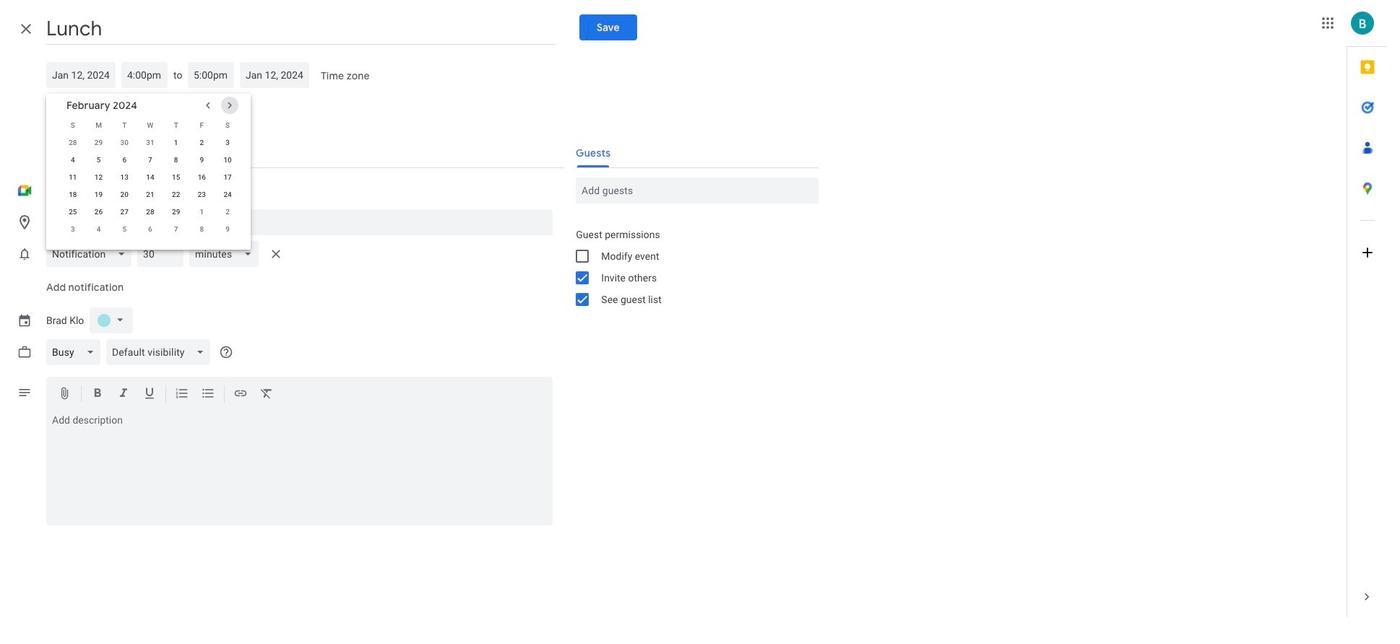 Task type: locate. For each thing, give the bounding box(es) containing it.
12 element
[[90, 169, 107, 186]]

row group
[[60, 134, 241, 238]]

2 element
[[193, 134, 210, 152]]

15 element
[[167, 169, 185, 186]]

march 2 element
[[219, 204, 236, 221]]

underline image
[[142, 386, 157, 403]]

14 element
[[142, 169, 159, 186]]

5 element
[[90, 152, 107, 169]]

march 6 element
[[142, 221, 159, 238]]

formatting options toolbar
[[46, 377, 553, 412]]

numbered list image
[[175, 386, 189, 403]]

1 element
[[167, 134, 185, 152]]

17 element
[[219, 169, 236, 186]]

27 element
[[116, 204, 133, 221]]

None field
[[46, 241, 138, 267], [190, 241, 264, 267], [46, 340, 106, 366], [106, 340, 216, 366], [46, 241, 138, 267], [190, 241, 264, 267], [46, 340, 106, 366], [106, 340, 216, 366]]

7 element
[[142, 152, 159, 169]]

Location text field
[[52, 210, 547, 236]]

Minutes in advance for notification number field
[[143, 241, 178, 267]]

16 element
[[193, 169, 210, 186]]

3 element
[[219, 134, 236, 152]]

10 element
[[219, 152, 236, 169]]

group
[[564, 224, 819, 311]]

19 element
[[90, 186, 107, 204]]

Start time text field
[[127, 62, 162, 88]]

3 row from the top
[[60, 152, 241, 169]]

march 3 element
[[64, 221, 82, 238]]

22 element
[[167, 186, 185, 204]]

march 9 element
[[219, 221, 236, 238]]

9 element
[[193, 152, 210, 169]]

30 minutes before element
[[46, 238, 287, 270]]

remove formatting image
[[259, 386, 274, 403]]

january 28 element
[[64, 134, 82, 152]]

26 element
[[90, 204, 107, 221]]

6 element
[[116, 152, 133, 169]]

bulleted list image
[[201, 386, 215, 403]]

row
[[60, 117, 241, 134], [60, 134, 241, 152], [60, 152, 241, 169], [60, 169, 241, 186], [60, 186, 241, 204], [60, 204, 241, 221], [60, 221, 241, 238]]

6 row from the top
[[60, 204, 241, 221]]

20 element
[[116, 186, 133, 204]]

tab list
[[1347, 47, 1387, 577]]

25 element
[[64, 204, 82, 221]]

End date text field
[[246, 62, 304, 88]]



Task type: describe. For each thing, give the bounding box(es) containing it.
End time text field
[[194, 62, 229, 88]]

7 row from the top
[[60, 221, 241, 238]]

1 row from the top
[[60, 117, 241, 134]]

march 7 element
[[167, 221, 185, 238]]

4 row from the top
[[60, 169, 241, 186]]

5 row from the top
[[60, 186, 241, 204]]

23 element
[[193, 186, 210, 204]]

march 5 element
[[116, 221, 133, 238]]

2 row from the top
[[60, 134, 241, 152]]

january 31 element
[[142, 134, 159, 152]]

21 element
[[142, 186, 159, 204]]

bold image
[[90, 386, 105, 403]]

28 element
[[142, 204, 159, 221]]

Start date text field
[[52, 62, 110, 88]]

11 element
[[64, 169, 82, 186]]

4 element
[[64, 152, 82, 169]]

8 element
[[167, 152, 185, 169]]

january 29 element
[[90, 134, 107, 152]]

Title text field
[[46, 13, 556, 45]]

Description text field
[[46, 415, 553, 523]]

insert link image
[[233, 386, 248, 403]]

29 element
[[167, 204, 185, 221]]

february 2024 grid
[[60, 117, 241, 238]]

Guests text field
[[582, 178, 813, 204]]

january 30 element
[[116, 134, 133, 152]]

italic image
[[116, 386, 131, 403]]

13 element
[[116, 169, 133, 186]]

24 element
[[219, 186, 236, 204]]

march 1 element
[[193, 204, 210, 221]]

18 element
[[64, 186, 82, 204]]

march 4 element
[[90, 221, 107, 238]]

march 8 element
[[193, 221, 210, 238]]



Task type: vqa. For each thing, say whether or not it's contained in the screenshot.
Parks
no



